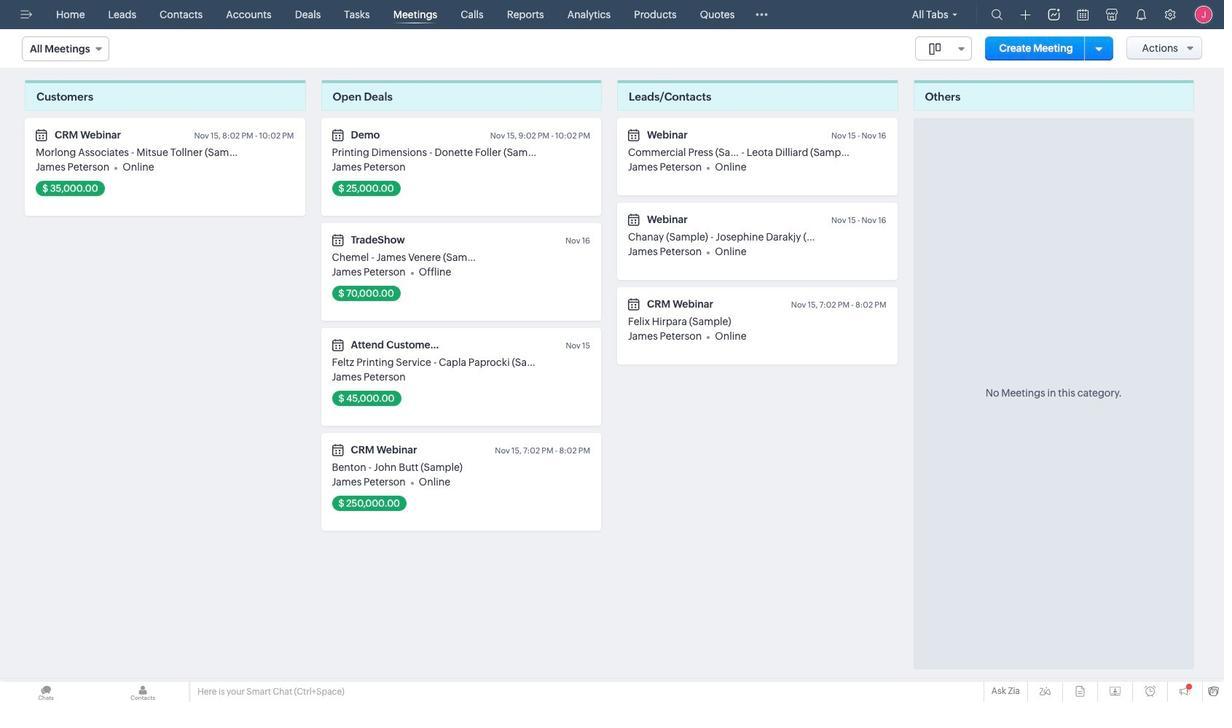 Task type: locate. For each thing, give the bounding box(es) containing it.
chats image
[[0, 682, 92, 702]]

contacts image
[[97, 682, 189, 702]]

calendar image
[[1078, 9, 1089, 20]]

search image
[[992, 9, 1004, 20]]



Task type: describe. For each thing, give the bounding box(es) containing it.
quick actions image
[[1021, 9, 1031, 20]]

marketplace image
[[1107, 9, 1118, 20]]

configure settings image
[[1165, 9, 1177, 20]]

sales motivator image
[[1049, 9, 1060, 20]]

notifications image
[[1136, 9, 1148, 20]]



Task type: vqa. For each thing, say whether or not it's contained in the screenshot.
the Configure settings image
yes



